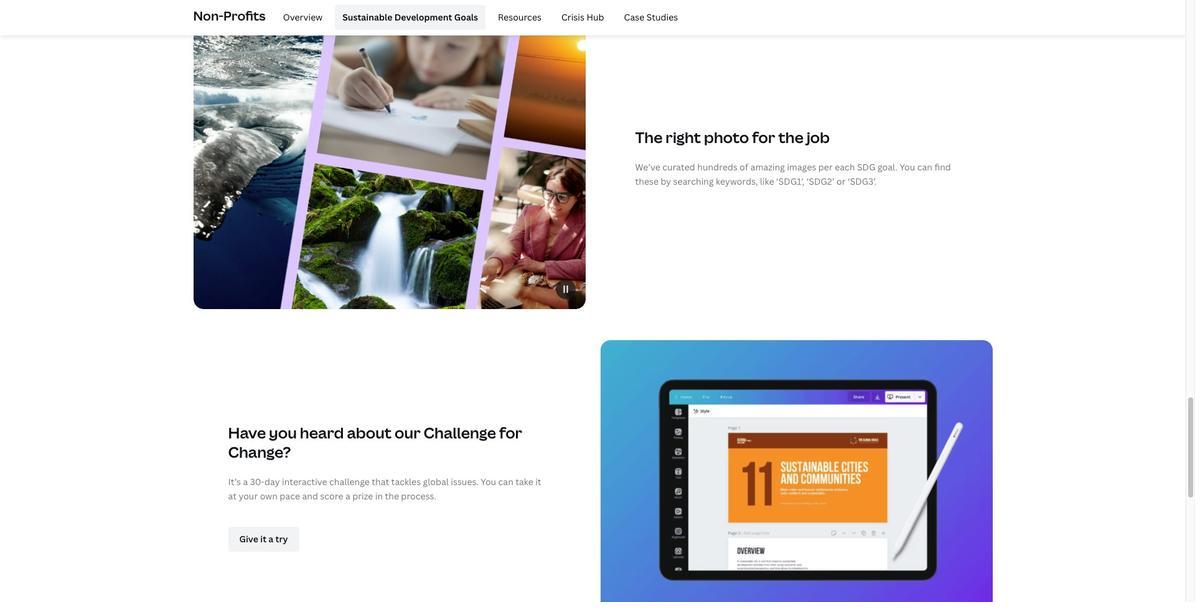 Task type: describe. For each thing, give the bounding box(es) containing it.
like
[[761, 175, 775, 187]]

you
[[269, 423, 297, 443]]

in
[[375, 491, 383, 502]]

by
[[661, 175, 672, 187]]

case studies link
[[617, 5, 686, 30]]

you for have you heard about our challenge for change?
[[481, 477, 497, 488]]

challenge
[[424, 423, 496, 443]]

'sdg2'
[[807, 175, 835, 187]]

take
[[516, 477, 534, 488]]

the inside it's a 30-day interactive challenge that tackles global issues. you can take it at your own pace and score a prize in the process.
[[385, 491, 399, 502]]

profits
[[224, 7, 266, 24]]

our
[[395, 423, 421, 443]]

we've
[[636, 161, 661, 173]]

crisis hub link
[[554, 5, 612, 30]]

we've curated hundreds of amazing images per each sdg goal. you can find these by searching keywords, like 'sdg1', 'sdg2' or 'sdg3'.
[[636, 161, 952, 187]]

resources
[[498, 11, 542, 23]]

sustainable development goals link
[[335, 5, 486, 30]]

process.
[[401, 491, 437, 502]]

tackles
[[392, 477, 421, 488]]

photo
[[704, 127, 750, 148]]

for inside have you heard about our challenge for change?
[[499, 423, 523, 443]]

per
[[819, 161, 833, 173]]

keywords,
[[716, 175, 758, 187]]

development
[[395, 11, 452, 23]]

have you heard about our challenge for change?
[[228, 423, 523, 463]]

searching
[[674, 175, 714, 187]]

or
[[837, 175, 846, 187]]

30-
[[250, 477, 265, 488]]

heard
[[300, 423, 344, 443]]

global
[[423, 477, 449, 488]]

sdg
[[858, 161, 876, 173]]

0 vertical spatial the
[[779, 127, 804, 148]]

sustainable
[[343, 11, 393, 23]]

prize
[[353, 491, 373, 502]]

case
[[624, 11, 645, 23]]

crisis
[[562, 11, 585, 23]]

it
[[536, 477, 542, 488]]

the right photo for the job
[[636, 127, 830, 148]]

overview
[[283, 11, 323, 23]]

it's a 30-day interactive challenge that tackles global issues. you can take it at your own pace and score a prize in the process.
[[228, 477, 542, 502]]

1 vertical spatial a
[[346, 491, 351, 502]]



Task type: locate. For each thing, give the bounding box(es) containing it.
for
[[753, 127, 776, 148], [499, 423, 523, 443]]

pace
[[280, 491, 300, 502]]

1 horizontal spatial the
[[779, 127, 804, 148]]

amazing
[[751, 161, 785, 173]]

of
[[740, 161, 749, 173]]

0 horizontal spatial a
[[243, 477, 248, 488]]

you inside it's a 30-day interactive challenge that tackles global issues. you can take it at your own pace and score a prize in the process.
[[481, 477, 497, 488]]

1 horizontal spatial you
[[900, 161, 916, 173]]

0 horizontal spatial the
[[385, 491, 399, 502]]

these
[[636, 175, 659, 187]]

resources link
[[491, 5, 549, 30]]

the left job
[[779, 127, 804, 148]]

you for the right photo for the job
[[900, 161, 916, 173]]

'sdg1',
[[777, 175, 805, 187]]

that
[[372, 477, 389, 488]]

0 vertical spatial a
[[243, 477, 248, 488]]

for up amazing on the top right
[[753, 127, 776, 148]]

studies
[[647, 11, 679, 23]]

0 horizontal spatial you
[[481, 477, 497, 488]]

menu bar containing overview
[[271, 5, 686, 30]]

hub
[[587, 11, 605, 23]]

can for the right photo for the job
[[918, 161, 933, 173]]

day
[[265, 477, 280, 488]]

0 horizontal spatial can
[[499, 477, 514, 488]]

have
[[228, 423, 266, 443]]

0 vertical spatial for
[[753, 127, 776, 148]]

1 vertical spatial for
[[499, 423, 523, 443]]

can inside it's a 30-day interactive challenge that tackles global issues. you can take it at your own pace and score a prize in the process.
[[499, 477, 514, 488]]

job
[[807, 127, 830, 148]]

find
[[935, 161, 952, 173]]

change?
[[228, 442, 291, 463]]

at
[[228, 491, 237, 502]]

0 vertical spatial you
[[900, 161, 916, 173]]

non-
[[193, 7, 224, 24]]

overview link
[[276, 5, 330, 30]]

can left find
[[918, 161, 933, 173]]

menu bar
[[271, 5, 686, 30]]

a
[[243, 477, 248, 488], [346, 491, 351, 502]]

goal.
[[878, 161, 898, 173]]

you right the issues.
[[481, 477, 497, 488]]

1 vertical spatial can
[[499, 477, 514, 488]]

1 horizontal spatial a
[[346, 491, 351, 502]]

can for have you heard about our challenge for change?
[[499, 477, 514, 488]]

1 vertical spatial you
[[481, 477, 497, 488]]

a down challenge
[[346, 491, 351, 502]]

case studies
[[624, 11, 679, 23]]

can inside the we've curated hundreds of amazing images per each sdg goal. you can find these by searching keywords, like 'sdg1', 'sdg2' or 'sdg3'.
[[918, 161, 933, 173]]

for right the challenge
[[499, 423, 523, 443]]

issues.
[[451, 477, 479, 488]]

top page - featured templates (1) image
[[601, 341, 993, 603]]

challenge
[[330, 477, 370, 488]]

0 horizontal spatial for
[[499, 423, 523, 443]]

can
[[918, 161, 933, 173], [499, 477, 514, 488]]

curated
[[663, 161, 696, 173]]

goals
[[454, 11, 478, 23]]

1 horizontal spatial for
[[753, 127, 776, 148]]

the
[[779, 127, 804, 148], [385, 491, 399, 502]]

you
[[900, 161, 916, 173], [481, 477, 497, 488]]

images
[[788, 161, 817, 173]]

non-profits
[[193, 7, 266, 24]]

you right goal. in the right of the page
[[900, 161, 916, 173]]

and
[[302, 491, 318, 502]]

your
[[239, 491, 258, 502]]

1 vertical spatial the
[[385, 491, 399, 502]]

the
[[636, 127, 663, 148]]

the right in
[[385, 491, 399, 502]]

'sdg3'.
[[848, 175, 877, 187]]

sustainable development goals
[[343, 11, 478, 23]]

can left 'take'
[[499, 477, 514, 488]]

crisis hub
[[562, 11, 605, 23]]

it's
[[228, 477, 241, 488]]

a right 'it's'
[[243, 477, 248, 488]]

you inside the we've curated hundreds of amazing images per each sdg goal. you can find these by searching keywords, like 'sdg1', 'sdg2' or 'sdg3'.
[[900, 161, 916, 173]]

right
[[666, 127, 701, 148]]

own
[[260, 491, 278, 502]]

about
[[347, 423, 392, 443]]

1 horizontal spatial can
[[918, 161, 933, 173]]

hundreds
[[698, 161, 738, 173]]

each
[[835, 161, 856, 173]]

score
[[320, 491, 344, 502]]

interactive
[[282, 477, 327, 488]]

0 vertical spatial can
[[918, 161, 933, 173]]



Task type: vqa. For each thing, say whether or not it's contained in the screenshot.
1 in the left of the page
no



